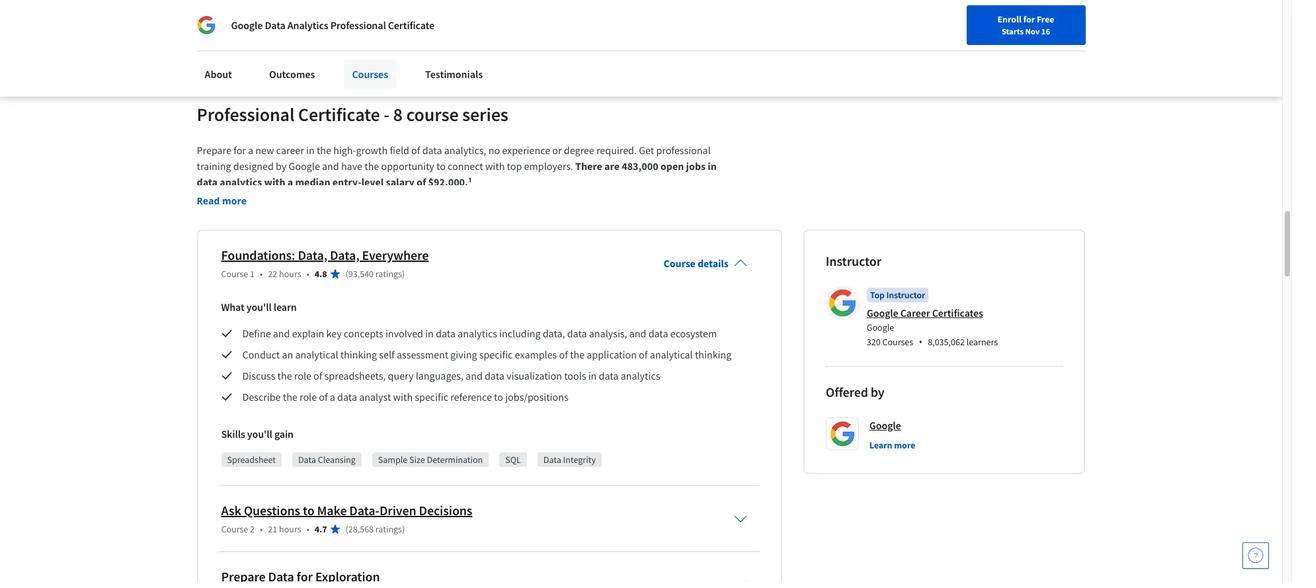 Task type: locate. For each thing, give the bounding box(es) containing it.
you'll left gain
[[247, 427, 272, 441]]

to inside prepare for a new career in the high-growth field of data analytics, no experience or degree required. get professional training designed by google and have the opportunity to connect with top employers.
[[437, 159, 446, 173]]

0 horizontal spatial analytics
[[220, 175, 262, 188]]

ratings down driven
[[376, 523, 402, 535]]

your up google data analytics professional certificate
[[316, 5, 336, 18]]

to inside add this credential to your linkedin profile, resume, or cv share it on social media and in your performance review
[[304, 5, 313, 18]]

google career certificates link
[[867, 306, 984, 319]]

1 horizontal spatial with
[[393, 390, 413, 404]]

offered
[[826, 384, 869, 400]]

2 ratings from the top
[[376, 523, 402, 535]]

including
[[500, 327, 541, 340]]

2 vertical spatial a
[[330, 390, 335, 404]]

2 ( from the top
[[346, 523, 348, 535]]

1 horizontal spatial thinking
[[695, 348, 732, 361]]

0 vertical spatial courses
[[352, 67, 388, 81]]

google up median
[[289, 159, 320, 173]]

certificate down profile,
[[388, 19, 435, 32]]

1 vertical spatial professional
[[197, 102, 295, 126]]

more for read more
[[222, 194, 247, 207]]

1 horizontal spatial career
[[973, 15, 999, 27]]

2 horizontal spatial a
[[330, 390, 335, 404]]

1 horizontal spatial professional
[[331, 19, 386, 32]]

data
[[422, 144, 442, 157], [197, 175, 218, 188], [436, 327, 456, 340], [567, 327, 587, 340], [649, 327, 669, 340], [485, 369, 505, 382], [599, 369, 619, 382], [337, 390, 357, 404]]

data left integrity
[[544, 454, 562, 466]]

a down spreadsheets,
[[330, 390, 335, 404]]

sql
[[506, 454, 521, 466]]

None search field
[[189, 8, 506, 35]]

data
[[265, 19, 286, 32], [298, 454, 316, 466], [544, 454, 562, 466]]

93,540
[[348, 268, 374, 280]]

data inside there are 483,000 open jobs in data analytics with a median entry-level salary of $92,000.¹
[[197, 175, 218, 188]]

in right career
[[306, 144, 315, 157]]

• inside top instructor google career certificates google 320 courses • 8,035,062 learners
[[919, 335, 923, 349]]

for for enroll
[[1024, 13, 1035, 25]]

you'll for learn
[[247, 300, 272, 314]]

analytical down 'ecosystem'
[[650, 348, 693, 361]]

course left 2
[[221, 523, 248, 535]]

course
[[664, 257, 696, 270], [221, 268, 248, 280], [221, 523, 248, 535]]

0 horizontal spatial for
[[234, 144, 246, 157]]

course inside dropdown button
[[664, 257, 696, 270]]

0 vertical spatial hours
[[279, 268, 301, 280]]

specific down languages,
[[415, 390, 449, 404]]

1 vertical spatial career
[[901, 306, 931, 319]]

• left 8,035,062
[[919, 335, 923, 349]]

top
[[507, 159, 522, 173]]

data down "credential"
[[265, 19, 286, 32]]

2 horizontal spatial your
[[934, 15, 952, 27]]

1 vertical spatial you'll
[[247, 427, 272, 441]]

in down linkedin
[[346, 20, 354, 34]]

1 horizontal spatial or
[[553, 144, 562, 157]]

0 vertical spatial )
[[402, 268, 405, 280]]

0 horizontal spatial instructor
[[826, 253, 882, 269]]

1 vertical spatial with
[[264, 175, 286, 188]]

1 vertical spatial a
[[288, 175, 293, 188]]

analytics down the application
[[621, 369, 661, 382]]

connect
[[448, 159, 483, 173]]

and inside prepare for a new career in the high-growth field of data analytics, no experience or degree required. get professional training designed by google and have the opportunity to connect with top employers.
[[322, 159, 339, 173]]

instructor inside top instructor google career certificates google 320 courses • 8,035,062 learners
[[887, 289, 926, 301]]

data for data integrity
[[544, 454, 562, 466]]

2 horizontal spatial data
[[544, 454, 562, 466]]

0 vertical spatial ratings
[[376, 268, 402, 280]]

for up nov
[[1024, 13, 1035, 25]]

role down explain
[[294, 369, 312, 382]]

describe
[[242, 390, 281, 404]]

0 vertical spatial by
[[276, 159, 287, 173]]

professional
[[331, 19, 386, 32], [197, 102, 295, 126]]

2 horizontal spatial with
[[486, 159, 505, 173]]

the
[[317, 144, 331, 157], [365, 159, 379, 173], [570, 348, 585, 361], [278, 369, 292, 382], [283, 390, 298, 404]]

320
[[867, 336, 881, 348]]

1 ) from the top
[[402, 268, 405, 280]]

training
[[197, 159, 231, 173]]

or left cv
[[450, 5, 459, 18]]

the down growth
[[365, 159, 379, 173]]

1 vertical spatial instructor
[[887, 289, 926, 301]]

instructor up the top
[[826, 253, 882, 269]]

1 horizontal spatial a
[[288, 175, 293, 188]]

0 horizontal spatial a
[[248, 144, 253, 157]]

1 vertical spatial by
[[871, 384, 885, 400]]

hours for questions
[[279, 523, 301, 535]]

you'll
[[247, 300, 272, 314], [247, 427, 272, 441]]

( down ask questions to make data-driven decisions link at the left of the page
[[346, 523, 348, 535]]

professional
[[657, 144, 711, 157]]

of down data,
[[559, 348, 568, 361]]

find your new career
[[916, 15, 999, 27]]

reference
[[451, 390, 492, 404]]

hours right 22
[[279, 268, 301, 280]]

or inside add this credential to your linkedin profile, resume, or cv share it on social media and in your performance review
[[450, 5, 459, 18]]

more right learn
[[895, 439, 916, 451]]

career inside find your new career link
[[973, 15, 999, 27]]

analytics
[[288, 19, 329, 32]]

1 vertical spatial hours
[[279, 523, 301, 535]]

1 vertical spatial analytics
[[458, 327, 497, 340]]

outcomes
[[269, 67, 315, 81]]

the up tools
[[570, 348, 585, 361]]

career left certificates
[[901, 306, 931, 319]]

and right analysis,
[[630, 327, 647, 340]]

or up employers.
[[553, 144, 562, 157]]

data inside prepare for a new career in the high-growth field of data analytics, no experience or degree required. get professional training designed by google and have the opportunity to connect with top employers.
[[422, 144, 442, 157]]

1 horizontal spatial specific
[[479, 348, 513, 361]]

specific
[[479, 348, 513, 361], [415, 390, 449, 404]]

)
[[402, 268, 405, 280], [402, 523, 405, 535]]

giving
[[451, 348, 477, 361]]

1 vertical spatial or
[[553, 144, 562, 157]]

ratings down everywhere
[[376, 268, 402, 280]]

you'll for gain
[[247, 427, 272, 441]]

thinking down 'ecosystem'
[[695, 348, 732, 361]]

starts
[[1002, 26, 1024, 36]]

for up designed
[[234, 144, 246, 157]]

learn
[[870, 439, 893, 451]]

analytics
[[220, 175, 262, 188], [458, 327, 497, 340], [621, 369, 661, 382]]

driven
[[380, 502, 417, 519]]

decisions
[[419, 502, 473, 519]]

2 vertical spatial with
[[393, 390, 413, 404]]

social
[[269, 20, 295, 34]]

top
[[871, 289, 885, 301]]

media
[[297, 20, 325, 34]]

1 horizontal spatial data,
[[330, 247, 360, 263]]

analytics inside there are 483,000 open jobs in data analytics with a median entry-level salary of $92,000.¹
[[220, 175, 262, 188]]

of inside prepare for a new career in the high-growth field of data analytics, no experience or degree required. get professional training designed by google and have the opportunity to connect with top employers.
[[412, 144, 420, 157]]

thinking
[[340, 348, 377, 361], [695, 348, 732, 361]]

0 vertical spatial career
[[973, 15, 999, 27]]

1 vertical spatial (
[[346, 523, 348, 535]]

1 horizontal spatial certificate
[[388, 19, 435, 32]]

professional up new
[[197, 102, 295, 126]]

0 horizontal spatial more
[[222, 194, 247, 207]]

8,035,062
[[928, 336, 965, 348]]

0 vertical spatial certificate
[[388, 19, 435, 32]]

8
[[393, 102, 403, 126]]

learn more button
[[870, 439, 916, 452]]

ratings for make
[[376, 523, 402, 535]]

analytics down designed
[[220, 175, 262, 188]]

of down opportunity
[[417, 175, 426, 188]]

) down driven
[[402, 523, 405, 535]]

foundations: data, data, everywhere
[[221, 247, 429, 263]]

more for learn more
[[895, 439, 916, 451]]

0 horizontal spatial your
[[316, 5, 336, 18]]

instructor
[[826, 253, 882, 269], [887, 289, 926, 301]]

career
[[973, 15, 999, 27], [901, 306, 931, 319]]

0 horizontal spatial analytical
[[295, 348, 338, 361]]

2 vertical spatial analytics
[[621, 369, 661, 382]]

experience
[[502, 144, 551, 157]]

0 horizontal spatial data
[[265, 19, 286, 32]]

in right the jobs
[[708, 159, 717, 173]]

1 vertical spatial role
[[300, 390, 317, 404]]

your down linkedin
[[356, 20, 376, 34]]

explain
[[292, 327, 324, 340]]

professional certificate - 8 course series
[[197, 102, 509, 126]]

a inside there are 483,000 open jobs in data analytics with a median entry-level salary of $92,000.¹
[[288, 175, 293, 188]]

1 thinking from the left
[[340, 348, 377, 361]]

thinking up spreadsheets,
[[340, 348, 377, 361]]

role for spreadsheets,
[[294, 369, 312, 382]]

data up giving
[[436, 327, 456, 340]]

of right field
[[412, 144, 420, 157]]

career for new
[[973, 15, 999, 27]]

hours right 21
[[279, 523, 301, 535]]

data up opportunity
[[422, 144, 442, 157]]

0 vertical spatial analytics
[[220, 175, 262, 188]]

0 horizontal spatial specific
[[415, 390, 449, 404]]

1 ratings from the top
[[376, 268, 402, 280]]

your
[[316, 5, 336, 18], [934, 15, 952, 27], [356, 20, 376, 34]]

skills you'll gain
[[221, 427, 294, 441]]

open
[[661, 159, 684, 173]]

more right read
[[222, 194, 247, 207]]

have
[[341, 159, 363, 173]]

0 vertical spatial with
[[486, 159, 505, 173]]

and right media
[[327, 20, 344, 34]]

for inside prepare for a new career in the high-growth field of data analytics, no experience or degree required. get professional training designed by google and have the opportunity to connect with top employers.
[[234, 144, 246, 157]]

data down training
[[197, 175, 218, 188]]

data integrity
[[544, 454, 596, 466]]

1 horizontal spatial instructor
[[887, 289, 926, 301]]

data left the cleansing
[[298, 454, 316, 466]]

read more button
[[197, 194, 247, 208]]

professional down linkedin
[[331, 19, 386, 32]]

0 horizontal spatial or
[[450, 5, 459, 18]]

jobs/positions
[[506, 390, 569, 404]]

0 vertical spatial role
[[294, 369, 312, 382]]

learners
[[967, 336, 998, 348]]

1 vertical spatial ratings
[[376, 523, 402, 535]]

( right 4.8
[[346, 268, 348, 280]]

0 vertical spatial more
[[222, 194, 247, 207]]

0 vertical spatial a
[[248, 144, 253, 157]]

by down career
[[276, 159, 287, 173]]

data,
[[543, 327, 565, 340]]

analytical down explain
[[295, 348, 338, 361]]

1 vertical spatial specific
[[415, 390, 449, 404]]

google career certificates image
[[828, 288, 857, 318]]

1 horizontal spatial analytical
[[650, 348, 693, 361]]

with down no
[[486, 159, 505, 173]]

by right offered
[[871, 384, 885, 400]]

course left details
[[664, 257, 696, 270]]

specific down define and explain key concepts involved in data analytics including data, data analysis, and data ecosystem
[[479, 348, 513, 361]]

analytics up conduct an analytical thinking self assessment giving specific examples of the application of analytical thinking
[[458, 327, 497, 340]]

visualization
[[507, 369, 562, 382]]

an
[[282, 348, 293, 361]]

courses link
[[344, 60, 396, 89]]

data down spreadsheets,
[[337, 390, 357, 404]]

role right describe
[[300, 390, 317, 404]]

1 ( from the top
[[346, 268, 348, 280]]

instructor up google career certificates "link"
[[887, 289, 926, 301]]

2 ) from the top
[[402, 523, 405, 535]]

ratings
[[376, 268, 402, 280], [376, 523, 402, 535]]

1 vertical spatial courses
[[883, 336, 914, 348]]

and up 'an'
[[273, 327, 290, 340]]

1 hours from the top
[[279, 268, 301, 280]]

to up $92,000.¹
[[437, 159, 446, 173]]

2 thinking from the left
[[695, 348, 732, 361]]

role
[[294, 369, 312, 382], [300, 390, 317, 404]]

data, up 93,540
[[330, 247, 360, 263]]

0 horizontal spatial thinking
[[340, 348, 377, 361]]

0 vertical spatial (
[[346, 268, 348, 280]]

to up analytics
[[304, 5, 313, 18]]

1 horizontal spatial more
[[895, 439, 916, 451]]

a left new
[[248, 144, 253, 157]]

0 horizontal spatial courses
[[352, 67, 388, 81]]

0 vertical spatial for
[[1024, 13, 1035, 25]]

0 horizontal spatial data,
[[298, 247, 328, 263]]

for
[[1024, 13, 1035, 25], [234, 144, 246, 157]]

cv
[[461, 5, 473, 18]]

data, up 4.8
[[298, 247, 328, 263]]

it
[[247, 20, 253, 34]]

courses right "320"
[[883, 336, 914, 348]]

google image
[[197, 16, 215, 34]]

courses up -
[[352, 67, 388, 81]]

0 vertical spatial instructor
[[826, 253, 882, 269]]

for inside enroll for free starts nov 16
[[1024, 13, 1035, 25]]

1 horizontal spatial your
[[356, 20, 376, 34]]

0 vertical spatial or
[[450, 5, 459, 18]]

analysis,
[[589, 327, 628, 340]]

and up 'reference'
[[466, 369, 483, 382]]

a left median
[[288, 175, 293, 188]]

hours
[[279, 268, 301, 280], [279, 523, 301, 535]]

course for ask questions to make data-driven decisions
[[221, 523, 248, 535]]

1 horizontal spatial for
[[1024, 13, 1035, 25]]

data down conduct an analytical thinking self assessment giving specific examples of the application of analytical thinking
[[485, 369, 505, 382]]

conduct
[[242, 348, 280, 361]]

with inside there are 483,000 open jobs in data analytics with a median entry-level salary of $92,000.¹
[[264, 175, 286, 188]]

self
[[379, 348, 395, 361]]

0 horizontal spatial career
[[901, 306, 931, 319]]

field
[[390, 144, 409, 157]]

course left 1
[[221, 268, 248, 280]]

the left high-
[[317, 144, 331, 157]]

outcomes link
[[261, 60, 323, 89]]

career inside top instructor google career certificates google 320 courses • 8,035,062 learners
[[901, 306, 931, 319]]

spreadsheet
[[227, 454, 276, 466]]

0 horizontal spatial by
[[276, 159, 287, 173]]

analyst
[[359, 390, 391, 404]]

and left have
[[322, 159, 339, 173]]

you'll left learn
[[247, 300, 272, 314]]

a
[[248, 144, 253, 157], [288, 175, 293, 188], [330, 390, 335, 404]]

certificate up high-
[[298, 102, 380, 126]]

of inside there are 483,000 open jobs in data analytics with a median entry-level salary of $92,000.¹
[[417, 175, 426, 188]]

1 vertical spatial more
[[895, 439, 916, 451]]

profile,
[[378, 5, 410, 18]]

with down query
[[393, 390, 413, 404]]

there
[[576, 159, 603, 173]]

with down designed
[[264, 175, 286, 188]]

sample size determination
[[378, 454, 483, 466]]

career for google
[[901, 306, 931, 319]]

0 horizontal spatial with
[[264, 175, 286, 188]]

coursera career certificate image
[[836, 0, 1056, 74]]

enroll
[[998, 13, 1022, 25]]

1 horizontal spatial courses
[[883, 336, 914, 348]]

the down 'an'
[[278, 369, 292, 382]]

0 vertical spatial you'll
[[247, 300, 272, 314]]

2 hours from the top
[[279, 523, 301, 535]]

1 horizontal spatial by
[[871, 384, 885, 400]]

or inside prepare for a new career in the high-growth field of data analytics, no experience or degree required. get professional training designed by google and have the opportunity to connect with top employers.
[[553, 144, 562, 157]]

course details button
[[653, 238, 758, 288]]

1 horizontal spatial data
[[298, 454, 316, 466]]

1 vertical spatial for
[[234, 144, 246, 157]]

your right find
[[934, 15, 952, 27]]

1 vertical spatial certificate
[[298, 102, 380, 126]]

1 data, from the left
[[298, 247, 328, 263]]

) down everywhere
[[402, 268, 405, 280]]

or
[[450, 5, 459, 18], [553, 144, 562, 157]]

1 vertical spatial )
[[402, 523, 405, 535]]

english
[[1029, 15, 1061, 28]]

career right the new
[[973, 15, 999, 27]]



Task type: describe. For each thing, give the bounding box(es) containing it.
required.
[[597, 144, 637, 157]]

the right describe
[[283, 390, 298, 404]]

to right 'reference'
[[494, 390, 503, 404]]

) for everywhere
[[402, 268, 405, 280]]

employers.
[[524, 159, 573, 173]]

in right tools
[[589, 369, 597, 382]]

google down the top
[[867, 306, 899, 319]]

examples
[[515, 348, 557, 361]]

make
[[317, 502, 347, 519]]

0 vertical spatial professional
[[331, 19, 386, 32]]

0 vertical spatial specific
[[479, 348, 513, 361]]

certificates
[[933, 306, 984, 319]]

no
[[489, 144, 500, 157]]

read
[[197, 194, 220, 207]]

ask
[[221, 502, 241, 519]]

level
[[362, 175, 384, 188]]

22
[[268, 268, 277, 280]]

testimonials link
[[418, 60, 491, 89]]

google up learn
[[870, 419, 901, 432]]

1 horizontal spatial analytics
[[458, 327, 497, 340]]

foundations: data, data, everywhere link
[[221, 247, 429, 263]]

a inside prepare for a new career in the high-growth field of data analytics, no experience or degree required. get professional training designed by google and have the opportunity to connect with top employers.
[[248, 144, 253, 157]]

on
[[255, 20, 267, 34]]

• right 1
[[260, 268, 263, 280]]

) for make
[[402, 523, 405, 535]]

data for data cleansing
[[298, 454, 316, 466]]

with inside prepare for a new career in the high-growth field of data analytics, no experience or degree required. get professional training designed by google and have the opportunity to connect with top employers.
[[486, 159, 505, 173]]

4.7
[[315, 523, 327, 535]]

0 horizontal spatial certificate
[[298, 102, 380, 126]]

involved
[[386, 327, 423, 340]]

in inside there are 483,000 open jobs in data analytics with a median entry-level salary of $92,000.¹
[[708, 159, 717, 173]]

help center image
[[1248, 548, 1264, 564]]

spreadsheets,
[[325, 369, 386, 382]]

data left 'ecosystem'
[[649, 327, 669, 340]]

about link
[[197, 60, 240, 89]]

query
[[388, 369, 414, 382]]

data cleansing
[[298, 454, 356, 466]]

top instructor google career certificates google 320 courses • 8,035,062 learners
[[867, 289, 998, 349]]

concepts
[[344, 327, 384, 340]]

define and explain key concepts involved in data analytics including data, data analysis, and data ecosystem
[[242, 327, 717, 340]]

16
[[1042, 26, 1051, 36]]

details
[[698, 257, 729, 270]]

conduct an analytical thinking self assessment giving specific examples of the application of analytical thinking
[[242, 348, 732, 361]]

prepare
[[197, 144, 232, 157]]

hours for data,
[[279, 268, 301, 280]]

28,568
[[348, 523, 374, 535]]

google inside prepare for a new career in the high-growth field of data analytics, no experience or degree required. get professional training designed by google and have the opportunity to connect with top employers.
[[289, 159, 320, 173]]

data right data,
[[567, 327, 587, 340]]

application
[[587, 348, 637, 361]]

enroll for free starts nov 16
[[998, 13, 1055, 36]]

add this credential to your linkedin profile, resume, or cv share it on social media and in your performance review
[[219, 5, 473, 34]]

find
[[916, 15, 933, 27]]

about
[[205, 67, 232, 81]]

google link
[[870, 417, 901, 433]]

assessment
[[397, 348, 449, 361]]

this
[[239, 5, 255, 18]]

define
[[242, 327, 271, 340]]

high-
[[334, 144, 356, 157]]

ratings for everywhere
[[376, 268, 402, 280]]

• left 4.8
[[307, 268, 310, 280]]

describe the role of a data analyst with specific reference to jobs/positions
[[242, 390, 569, 404]]

add
[[219, 5, 237, 18]]

of right the application
[[639, 348, 648, 361]]

testimonials
[[425, 67, 483, 81]]

free
[[1037, 13, 1055, 25]]

courses inside top instructor google career certificates google 320 courses • 8,035,062 learners
[[883, 336, 914, 348]]

gain
[[274, 427, 294, 441]]

role for a
[[300, 390, 317, 404]]

course
[[406, 102, 459, 126]]

cleansing
[[318, 454, 356, 466]]

to left make
[[303, 502, 315, 519]]

1 analytical from the left
[[295, 348, 338, 361]]

performance
[[378, 20, 435, 34]]

are
[[605, 159, 620, 173]]

2 data, from the left
[[330, 247, 360, 263]]

tools
[[564, 369, 586, 382]]

foundations:
[[221, 247, 295, 263]]

entry-
[[333, 175, 362, 188]]

21
[[268, 523, 277, 535]]

for for prepare
[[234, 144, 246, 157]]

course 2 • 21 hours •
[[221, 523, 310, 535]]

what
[[221, 300, 245, 314]]

everywhere
[[362, 247, 429, 263]]

offered by
[[826, 384, 885, 400]]

learn more
[[870, 439, 916, 451]]

and inside add this credential to your linkedin profile, resume, or cv share it on social media and in your performance review
[[327, 20, 344, 34]]

in up assessment
[[425, 327, 434, 340]]

in inside add this credential to your linkedin profile, resume, or cv share it on social media and in your performance review
[[346, 20, 354, 34]]

data-
[[350, 502, 380, 519]]

courses inside courses link
[[352, 67, 388, 81]]

google data analytics professional certificate
[[231, 19, 435, 32]]

2 analytical from the left
[[650, 348, 693, 361]]

salary
[[386, 175, 415, 188]]

google up "320"
[[867, 321, 895, 333]]

of down spreadsheets,
[[319, 390, 328, 404]]

data down the application
[[599, 369, 619, 382]]

discuss
[[242, 369, 275, 382]]

course for foundations: data, data, everywhere
[[221, 268, 248, 280]]

determination
[[427, 454, 483, 466]]

0 horizontal spatial professional
[[197, 102, 295, 126]]

( for make
[[346, 523, 348, 535]]

growth
[[356, 144, 388, 157]]

find your new career link
[[909, 13, 1005, 30]]

2 horizontal spatial analytics
[[621, 369, 661, 382]]

jobs
[[686, 159, 706, 173]]

share
[[219, 20, 245, 34]]

new
[[256, 144, 274, 157]]

google down this
[[231, 19, 263, 32]]

in inside prepare for a new career in the high-growth field of data analytics, no experience or degree required. get professional training designed by google and have the opportunity to connect with top employers.
[[306, 144, 315, 157]]

ask questions to make data-driven decisions link
[[221, 502, 473, 519]]

483,000
[[622, 159, 659, 173]]

sample
[[378, 454, 408, 466]]

learn
[[274, 300, 297, 314]]

what you'll learn
[[221, 300, 297, 314]]

designed
[[233, 159, 274, 173]]

series
[[462, 102, 509, 126]]

of left spreadsheets,
[[314, 369, 322, 382]]

( for everywhere
[[346, 268, 348, 280]]

opportunity
[[381, 159, 435, 173]]

english button
[[1005, 0, 1085, 43]]

• left 4.7
[[307, 523, 310, 535]]

• right 2
[[260, 523, 263, 535]]

( 28,568 ratings )
[[346, 523, 405, 535]]

by inside prepare for a new career in the high-growth field of data analytics, no experience or degree required. get professional training designed by google and have the opportunity to connect with top employers.
[[276, 159, 287, 173]]



Task type: vqa. For each thing, say whether or not it's contained in the screenshot.
'Earn' corresponding to University of Michigan
no



